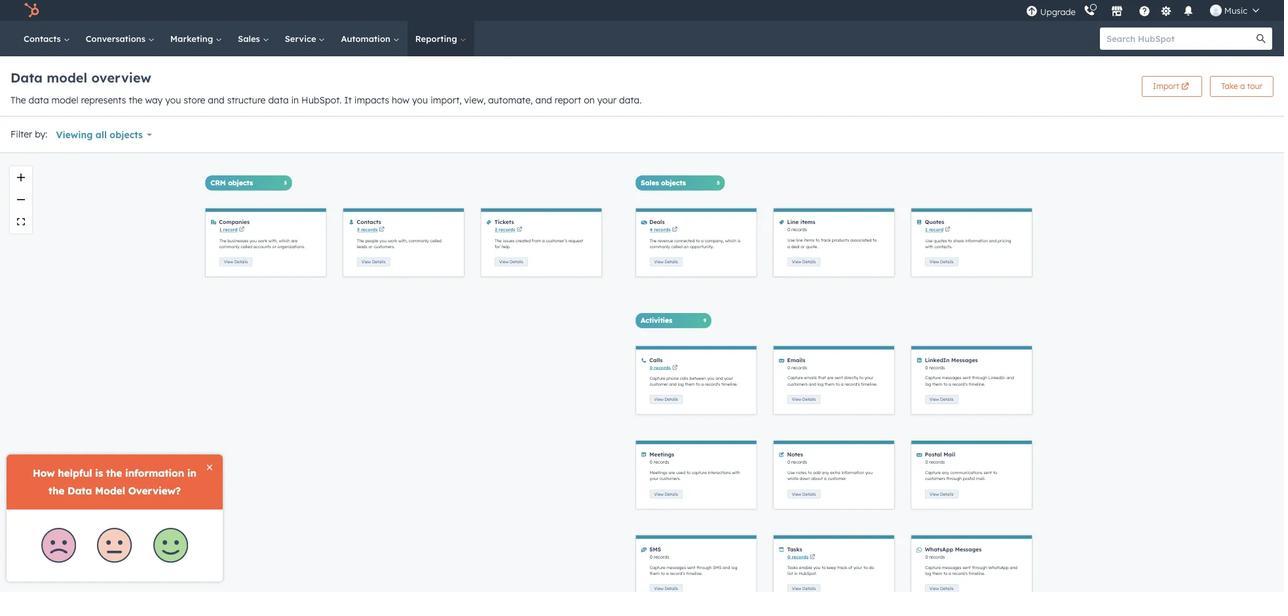 Task type: describe. For each thing, give the bounding box(es) containing it.
details for whatsapp messages
[[940, 586, 954, 591]]

view for notes
[[792, 492, 801, 497]]

0 horizontal spatial sms
[[649, 546, 661, 553]]

way
[[145, 94, 163, 106]]

view details for quotes
[[930, 259, 954, 264]]

with inside meetings are used to capture interactions with your customers.
[[732, 470, 740, 475]]

and inside the capture emails that are sent directly to your customers and log them to a record's timeline.
[[809, 382, 816, 387]]

messages for whatsapp messages
[[955, 546, 982, 553]]

organizations.
[[277, 244, 305, 249]]

records up meetings are used to capture interactions with your customers.
[[654, 459, 669, 465]]

details for emails
[[802, 397, 816, 402]]

capture messages sent through sms and log them to a record's timeline.
[[650, 565, 737, 576]]

zoom in image
[[17, 174, 25, 181]]

with, for contacts
[[398, 238, 408, 243]]

view details button for postal mail
[[925, 490, 958, 499]]

upgrade
[[1040, 6, 1076, 17]]

you inside 'use notes to add any extra information you wrote down about a customer.'
[[865, 470, 873, 475]]

and inside capture messages sent through whatsapp and log them to a record's timeline.
[[1010, 565, 1017, 570]]

to inside capture messages sent through whatsapp and log them to a record's timeline.
[[943, 571, 947, 576]]

timeline. for whatsapp messages
[[969, 571, 985, 576]]

help button
[[1133, 0, 1156, 21]]

represents
[[81, 94, 126, 106]]

tasks enable you to keep track of your to-do list in hubspot.
[[787, 565, 874, 577]]

linkedin inside capture messages sent through linkedin and log them to a record's timeline.
[[988, 375, 1005, 381]]

automation link
[[333, 21, 407, 56]]

calling icon image
[[1083, 5, 1095, 17]]

the data model represents the way you store and structure data in hubspot. it impacts how you import, view, automate, and report on your data.
[[10, 94, 642, 106]]

enable
[[799, 565, 812, 570]]

a inside the revenue connected to a company, which is commonly called an opportunity.
[[701, 238, 704, 243]]

menu containing music
[[1025, 0, 1268, 21]]

0 for notes
[[787, 459, 790, 465]]

use notes to add any extra information you wrote down about a customer.
[[787, 470, 873, 482]]

are inside the capture emails that are sent directly to your customers and log them to a record's timeline.
[[827, 375, 834, 381]]

to inside capture messages sent through linkedin and log them to a record's timeline.
[[943, 382, 947, 387]]

details for companies
[[234, 259, 248, 264]]

capture for linkedin messages
[[925, 375, 941, 381]]

impacts
[[354, 94, 389, 106]]

down
[[800, 476, 810, 482]]

the for the data model represents the way you store and structure data in hubspot. it impacts how you import, view, automate, and report on your data.
[[10, 94, 26, 106]]

linkedin messages
[[925, 357, 978, 363]]

capture for postal mail
[[925, 470, 941, 475]]

to inside the revenue connected to a company, which is commonly called an opportunity.
[[696, 238, 700, 243]]

sent for whatsapp messages
[[963, 565, 971, 570]]

viewing all objects
[[56, 129, 143, 141]]

search image
[[1257, 34, 1266, 43]]

capture for emails
[[787, 375, 803, 381]]

through inside capture any communications sent to customers through postal mail.
[[946, 476, 962, 482]]

details for postal mail
[[940, 492, 954, 497]]

extra
[[830, 470, 840, 475]]

a inside capture messages sent through sms and log them to a record's timeline.
[[666, 571, 669, 576]]

details for quotes
[[940, 259, 954, 264]]

view details for line items
[[792, 259, 816, 264]]

are inside meetings are used to capture interactions with your customers.
[[669, 470, 675, 475]]

hubspot link
[[16, 3, 49, 18]]

sent inside capture any communications sent to customers through postal mail.
[[984, 470, 992, 475]]

view for sms
[[654, 586, 664, 591]]

0 records for meetings
[[650, 459, 669, 465]]

all
[[96, 129, 107, 141]]

customer
[[650, 382, 668, 387]]

0 records down the "calls"
[[650, 365, 671, 370]]

the people you work with, commonly called leads or customers.
[[357, 238, 442, 249]]

your for meetings
[[650, 476, 658, 482]]

calls
[[649, 357, 663, 363]]

0 vertical spatial model
[[47, 69, 87, 86]]

quotes
[[925, 219, 944, 226]]

view details button for deals
[[650, 257, 683, 266]]

any inside capture any communications sent to customers through postal mail.
[[942, 470, 949, 475]]

view details button for emails
[[787, 395, 820, 404]]

service link
[[277, 21, 333, 56]]

capture any communications sent to customers through postal mail.
[[925, 470, 997, 482]]

a inside use line items to track products associated to a deal or quote.
[[787, 244, 790, 249]]

1 record for quotes
[[925, 227, 943, 233]]

search button
[[1250, 28, 1272, 50]]

share
[[953, 238, 964, 243]]

capture for whatsapp messages
[[925, 565, 941, 570]]

tour
[[1247, 81, 1262, 91]]

records down linkedin messages
[[929, 365, 945, 370]]

them inside 'capture phone calls between you and your customer and log them to a record's timeline.'
[[685, 382, 695, 387]]

with, for companies
[[268, 238, 278, 243]]

whatsapp inside capture messages sent through whatsapp and log them to a record's timeline.
[[988, 565, 1009, 570]]

a inside capture messages sent through linkedin and log them to a record's timeline.
[[949, 382, 951, 387]]

businesses
[[227, 238, 248, 243]]

2 records
[[495, 227, 515, 233]]

you inside 'capture phone calls between you and your customer and log them to a record's timeline.'
[[707, 376, 714, 381]]

messages for linkedin messages
[[942, 375, 961, 381]]

record's for linkedin messages
[[952, 382, 968, 387]]

deal
[[791, 244, 800, 249]]

records down "whatsapp messages"
[[929, 554, 945, 560]]

capture messages sent through whatsapp and log them to a record's timeline.
[[925, 565, 1017, 576]]

log for sms
[[731, 565, 737, 570]]

view details for emails
[[792, 397, 816, 402]]

contacts link
[[16, 21, 78, 56]]

postal
[[963, 476, 975, 482]]

take a tour
[[1221, 81, 1262, 91]]

to inside 'capture phone calls between you and your customer and log them to a record's timeline.'
[[696, 382, 700, 387]]

list
[[787, 571, 793, 577]]

view details for whatsapp messages
[[930, 586, 954, 591]]

a inside the issues created from a customer's request for help.
[[542, 238, 545, 243]]

the
[[129, 94, 143, 106]]

commonly inside the businesses you work with, which are commonly called accounts or organizations.
[[219, 244, 240, 249]]

capture phone calls between you and your customer and log them to a record's timeline.
[[650, 376, 738, 387]]

you right way
[[165, 94, 181, 106]]

of
[[848, 565, 852, 570]]

information inside 'use notes to add any extra information you wrote down about a customer.'
[[841, 470, 864, 475]]

view for tickets
[[499, 259, 509, 264]]

associated
[[850, 238, 872, 243]]

phone
[[667, 376, 679, 381]]

which inside the businesses you work with, which are commonly called accounts or organizations.
[[279, 238, 290, 243]]

through for linkedin messages
[[972, 375, 987, 381]]

your for emails
[[865, 375, 873, 381]]

report
[[555, 94, 581, 106]]

view details button for meetings
[[650, 490, 683, 499]]

log for linkedin messages
[[925, 382, 931, 387]]

0 down the "calls"
[[650, 365, 653, 370]]

on
[[584, 94, 595, 106]]

view details button for sms
[[650, 584, 683, 592]]

objects
[[110, 129, 143, 141]]

records down deals
[[654, 227, 671, 233]]

take
[[1221, 81, 1238, 91]]

used
[[676, 470, 685, 475]]

request
[[569, 238, 583, 243]]

timeline. inside 'capture phone calls between you and your customer and log them to a record's timeline.'
[[721, 382, 738, 387]]

opportunity.
[[690, 244, 714, 249]]

accounts
[[253, 244, 271, 249]]

customers. inside the people you work with, commonly called leads or customers.
[[374, 244, 395, 249]]

keep
[[827, 565, 836, 570]]

tickets
[[494, 219, 514, 226]]

view for calls
[[654, 397, 664, 402]]

between
[[690, 376, 706, 381]]

through for whatsapp messages
[[972, 565, 987, 570]]

from
[[532, 238, 541, 243]]

to inside meetings are used to capture interactions with your customers.
[[686, 470, 691, 475]]

emails
[[787, 357, 805, 363]]

help.
[[501, 244, 511, 249]]

capture emails that are sent directly to your customers and log them to a record's timeline.
[[787, 375, 877, 387]]

through for sms
[[697, 565, 712, 570]]

the issues created from a customer's request for help.
[[495, 238, 583, 249]]

a inside 'use notes to add any extra information you wrote down about a customer.'
[[824, 476, 827, 482]]

messages for whatsapp messages
[[942, 565, 961, 570]]

do
[[869, 565, 874, 570]]

view details for sms
[[654, 586, 678, 591]]

about
[[811, 476, 823, 482]]

you inside the people you work with, commonly called leads or customers.
[[380, 238, 387, 243]]

is
[[737, 238, 740, 243]]

companies
[[219, 219, 250, 226]]

a inside capture messages sent through whatsapp and log them to a record's timeline.
[[949, 571, 951, 576]]

store
[[184, 94, 205, 106]]

hubspot. for data
[[301, 94, 342, 106]]

2 data from the left
[[268, 94, 289, 106]]

notifications button
[[1177, 0, 1199, 21]]

timeline. inside the capture emails that are sent directly to your customers and log them to a record's timeline.
[[861, 382, 877, 387]]

view for line items
[[792, 259, 801, 264]]

0 up list
[[787, 554, 790, 560]]

view details for tickets
[[499, 259, 523, 264]]

details for linkedin messages
[[940, 397, 954, 402]]

your for tasks
[[854, 565, 862, 570]]

use line items to track products associated to a deal or quote.
[[787, 238, 877, 249]]

help image
[[1139, 6, 1150, 18]]

emails
[[804, 375, 817, 381]]

mail.
[[976, 476, 985, 482]]

commonly inside the people you work with, commonly called leads or customers.
[[409, 238, 429, 243]]

records up capture messages sent through sms and log them to a record's timeline.
[[654, 554, 669, 560]]

details for tickets
[[510, 259, 523, 264]]

4
[[650, 227, 653, 233]]

records up enable
[[792, 554, 808, 560]]

view details button for whatsapp messages
[[925, 584, 958, 592]]

an
[[684, 244, 689, 249]]

reporting link
[[407, 21, 474, 56]]

to inside the tasks enable you to keep track of your to-do list in hubspot.
[[822, 565, 826, 570]]

you inside the businesses you work with, which are commonly called accounts or organizations.
[[250, 238, 257, 243]]

0 records for whatsapp messages
[[925, 554, 945, 560]]

and inside capture messages sent through sms and log them to a record's timeline.
[[723, 565, 730, 570]]

service
[[285, 33, 319, 44]]

record's for whatsapp messages
[[952, 571, 968, 576]]

records down tickets
[[499, 227, 515, 233]]

0 records for postal mail
[[925, 459, 945, 465]]

0 vertical spatial whatsapp
[[925, 546, 953, 553]]

to inside capture any communications sent to customers through postal mail.
[[993, 470, 997, 475]]

line items
[[787, 219, 815, 226]]

notifications image
[[1182, 6, 1194, 18]]

view details button for contacts
[[357, 257, 390, 266]]

records down the "calls"
[[654, 365, 671, 370]]

details for contacts
[[372, 259, 385, 264]]

work for contacts
[[388, 238, 397, 243]]

overview
[[91, 69, 151, 86]]

to-
[[863, 565, 869, 570]]

you right how in the left top of the page
[[412, 94, 428, 106]]

data
[[10, 69, 43, 86]]

details for meetings
[[665, 492, 678, 497]]

conversations link
[[78, 21, 162, 56]]

created
[[516, 238, 531, 243]]

details for calls
[[665, 397, 678, 402]]

view details for companies
[[224, 259, 248, 264]]

notes
[[787, 451, 803, 458]]

view details button for line items
[[787, 257, 820, 266]]

tasks for tasks enable you to keep track of your to-do list in hubspot.
[[787, 565, 798, 570]]

deals
[[649, 219, 665, 226]]

to inside capture messages sent through sms and log them to a record's timeline.
[[661, 571, 665, 576]]

or for line items
[[801, 244, 805, 249]]

reporting
[[415, 33, 460, 44]]

3 records
[[357, 227, 378, 233]]

records down 'notes'
[[791, 459, 807, 465]]

1 data from the left
[[28, 94, 49, 106]]

customers. inside meetings are used to capture interactions with your customers.
[[660, 476, 681, 482]]

them inside the capture emails that are sent directly to your customers and log them to a record's timeline.
[[825, 382, 835, 387]]

1 for companies
[[219, 227, 222, 233]]

sales link
[[230, 21, 277, 56]]



Task type: locate. For each thing, give the bounding box(es) containing it.
view details button for notes
[[787, 490, 820, 499]]

1 any from the left
[[822, 470, 829, 475]]

and inside capture messages sent through linkedin and log them to a record's timeline.
[[1007, 375, 1014, 381]]

meetings are used to capture interactions with your customers.
[[650, 470, 740, 482]]

called inside the people you work with, commonly called leads or customers.
[[430, 238, 442, 243]]

0 down line
[[787, 227, 790, 233]]

1 horizontal spatial commonly
[[409, 238, 429, 243]]

work inside the people you work with, commonly called leads or customers.
[[388, 238, 397, 243]]

messages for sms
[[667, 565, 686, 570]]

wrote
[[787, 476, 798, 482]]

1 horizontal spatial linkedin
[[988, 375, 1005, 381]]

view details down capture messages sent through whatsapp and log them to a record's timeline. at the right of page
[[930, 586, 954, 591]]

view details down the emails
[[792, 397, 816, 402]]

messages
[[942, 375, 961, 381], [667, 565, 686, 570], [942, 565, 961, 570]]

log inside capture messages sent through whatsapp and log them to a record's timeline.
[[925, 571, 931, 576]]

customer's
[[546, 238, 567, 243]]

information inside the use quotes to share information and pricing with contacts.
[[965, 238, 988, 243]]

record down quotes
[[929, 227, 943, 233]]

add
[[813, 470, 821, 475]]

conversations
[[86, 33, 148, 44]]

use for line items
[[787, 238, 795, 243]]

music
[[1224, 5, 1247, 16]]

1 vertical spatial sms
[[713, 565, 721, 570]]

0 horizontal spatial commonly
[[219, 244, 240, 249]]

meetings for meetings
[[649, 451, 674, 458]]

them inside capture messages sent through sms and log them to a record's timeline.
[[650, 571, 660, 576]]

0 vertical spatial information
[[965, 238, 988, 243]]

with left contacts.
[[925, 244, 933, 249]]

0 horizontal spatial or
[[272, 244, 276, 249]]

to inside 'use notes to add any extra information you wrote down about a customer.'
[[808, 470, 812, 475]]

any
[[822, 470, 829, 475], [942, 470, 949, 475]]

settings image
[[1160, 6, 1172, 17]]

capture
[[787, 375, 803, 381], [925, 375, 941, 381], [650, 376, 665, 381], [925, 470, 941, 475], [650, 565, 665, 570], [925, 565, 941, 570]]

work right people
[[388, 238, 397, 243]]

record's for sms
[[670, 571, 685, 576]]

meetings inside meetings are used to capture interactions with your customers.
[[650, 470, 667, 475]]

0 horizontal spatial information
[[841, 470, 864, 475]]

1 horizontal spatial contacts
[[357, 219, 381, 226]]

1 vertical spatial in
[[794, 571, 798, 577]]

marketplaces image
[[1111, 6, 1123, 18]]

1 horizontal spatial hubspot.
[[799, 571, 817, 577]]

0 down "whatsapp messages"
[[925, 554, 928, 560]]

records right 3 on the top of page
[[361, 227, 378, 233]]

view for linkedin messages
[[930, 397, 939, 402]]

view down contacts.
[[930, 259, 939, 264]]

capture inside the capture emails that are sent directly to your customers and log them to a record's timeline.
[[787, 375, 803, 381]]

0 vertical spatial 0 records link
[[650, 365, 671, 370]]

view details button down list
[[787, 584, 820, 592]]

capture inside capture messages sent through linkedin and log them to a record's timeline.
[[925, 375, 941, 381]]

or inside the businesses you work with, which are commonly called accounts or organizations.
[[272, 244, 276, 249]]

view details for deals
[[654, 259, 678, 264]]

0 horizontal spatial which
[[279, 238, 290, 243]]

1 vertical spatial track
[[837, 565, 847, 570]]

1 vertical spatial customers.
[[660, 476, 681, 482]]

1 vertical spatial messages
[[955, 546, 982, 553]]

view for whatsapp messages
[[930, 586, 939, 591]]

view down revenue on the top of page
[[654, 259, 664, 264]]

the for the revenue connected to a company, which is commonly called an opportunity.
[[650, 238, 657, 243]]

record
[[223, 227, 238, 233], [929, 227, 943, 233]]

view for quotes
[[930, 259, 939, 264]]

1 vertical spatial model
[[51, 94, 78, 106]]

with, inside the businesses you work with, which are commonly called accounts or organizations.
[[268, 238, 278, 243]]

1 horizontal spatial called
[[430, 238, 442, 243]]

the left businesses
[[219, 238, 226, 243]]

pricing
[[998, 238, 1011, 243]]

1 meetings from the top
[[649, 451, 674, 458]]

2 1 from the left
[[925, 227, 928, 233]]

view for postal mail
[[930, 492, 939, 497]]

view down capture messages sent through sms and log them to a record's timeline.
[[654, 586, 664, 591]]

you right between
[[707, 376, 714, 381]]

1 record from the left
[[223, 227, 238, 233]]

view details for calls
[[654, 397, 678, 402]]

use up wrote
[[787, 470, 795, 475]]

2 which from the left
[[725, 238, 736, 243]]

0 horizontal spatial 1 record link
[[219, 227, 238, 233]]

timeline. for sms
[[686, 571, 703, 576]]

that
[[818, 375, 826, 381]]

the down data in the left top of the page
[[10, 94, 26, 106]]

0 records for sms
[[650, 554, 669, 560]]

communications
[[950, 470, 983, 475]]

2 horizontal spatial called
[[671, 244, 683, 249]]

are up organizations.
[[291, 238, 297, 243]]

record down companies
[[223, 227, 238, 233]]

0 vertical spatial are
[[291, 238, 297, 243]]

0 for sms
[[650, 554, 652, 560]]

filter
[[10, 128, 32, 140]]

through inside capture messages sent through sms and log them to a record's timeline.
[[697, 565, 712, 570]]

0 horizontal spatial with
[[732, 470, 740, 475]]

or down line
[[801, 244, 805, 249]]

data right structure
[[268, 94, 289, 106]]

records down line items
[[791, 227, 807, 233]]

1 vertical spatial customers
[[925, 476, 945, 482]]

details down enable
[[802, 586, 816, 591]]

3 or from the left
[[369, 244, 373, 249]]

customers inside capture any communications sent to customers through postal mail.
[[925, 476, 945, 482]]

view details for tasks
[[792, 586, 816, 591]]

and inside the use quotes to share information and pricing with contacts.
[[989, 238, 997, 243]]

issues
[[503, 238, 515, 243]]

fit view image
[[17, 218, 25, 226]]

0 vertical spatial linkedin
[[925, 357, 950, 363]]

interactions
[[708, 470, 731, 475]]

are inside the businesses you work with, which are commonly called accounts or organizations.
[[291, 238, 297, 243]]

0 horizontal spatial record
[[223, 227, 238, 233]]

details down used
[[665, 492, 678, 497]]

1 horizontal spatial with
[[925, 244, 933, 249]]

called left the "an"
[[671, 244, 683, 249]]

details down the emails
[[802, 397, 816, 402]]

1 vertical spatial 0 records link
[[787, 554, 808, 560]]

view,
[[464, 94, 486, 106]]

1 vertical spatial whatsapp
[[988, 565, 1009, 570]]

timeline. inside capture messages sent through whatsapp and log them to a record's timeline.
[[969, 571, 985, 576]]

0 horizontal spatial 1
[[219, 227, 222, 233]]

view down deal
[[792, 259, 801, 264]]

view for contacts
[[362, 259, 371, 264]]

0 horizontal spatial track
[[821, 238, 831, 243]]

or inside the people you work with, commonly called leads or customers.
[[369, 244, 373, 249]]

1 vertical spatial items
[[804, 238, 814, 243]]

view details for postal mail
[[930, 492, 954, 497]]

0 for whatsapp messages
[[925, 554, 928, 560]]

0 vertical spatial sms
[[649, 546, 661, 553]]

them for sms
[[650, 571, 660, 576]]

commonly inside the revenue connected to a company, which is commonly called an opportunity.
[[650, 244, 670, 249]]

a inside the capture emails that are sent directly to your customers and log them to a record's timeline.
[[841, 382, 843, 387]]

view for meetings
[[654, 492, 664, 497]]

music button
[[1202, 0, 1267, 21]]

0 vertical spatial track
[[821, 238, 831, 243]]

a inside 'button'
[[1240, 81, 1245, 91]]

information
[[965, 238, 988, 243], [841, 470, 864, 475]]

1 work from the left
[[258, 238, 267, 243]]

details down capture messages sent through sms and log them to a record's timeline.
[[665, 586, 678, 591]]

0 down 'notes'
[[787, 459, 790, 465]]

capture inside capture messages sent through whatsapp and log them to a record's timeline.
[[925, 565, 941, 570]]

1 horizontal spatial record
[[929, 227, 943, 233]]

view details down contacts.
[[930, 259, 954, 264]]

1 horizontal spatial 1 record link
[[925, 227, 943, 233]]

details down capture messages sent through whatsapp and log them to a record's timeline. at the right of page
[[940, 586, 954, 591]]

view details button down used
[[650, 490, 683, 499]]

meetings left used
[[650, 470, 667, 475]]

1 1 record link from the left
[[219, 227, 238, 233]]

0 horizontal spatial whatsapp
[[925, 546, 953, 553]]

1 horizontal spatial with,
[[398, 238, 408, 243]]

2 tasks from the top
[[787, 565, 798, 570]]

timeline. inside capture messages sent through linkedin and log them to a record's timeline.
[[969, 382, 985, 387]]

marketing link
[[162, 21, 230, 56]]

structure
[[227, 94, 266, 106]]

meetings up meetings are used to capture interactions with your customers.
[[649, 451, 674, 458]]

capture messages sent through linkedin and log them to a record's timeline.
[[925, 375, 1014, 387]]

called right people
[[430, 238, 442, 243]]

customers. down used
[[660, 476, 681, 482]]

view for companies
[[224, 259, 233, 264]]

you
[[165, 94, 181, 106], [412, 94, 428, 106], [250, 238, 257, 243], [380, 238, 387, 243], [707, 376, 714, 381], [865, 470, 873, 475], [813, 565, 820, 570]]

your inside the tasks enable you to keep track of your to-do list in hubspot.
[[854, 565, 862, 570]]

in for data
[[291, 94, 299, 106]]

commonly
[[409, 238, 429, 243], [219, 244, 240, 249], [650, 244, 670, 249]]

view details button for tickets
[[495, 257, 528, 266]]

use inside the use quotes to share information and pricing with contacts.
[[925, 238, 933, 243]]

details down contacts.
[[940, 259, 954, 264]]

in inside the tasks enable you to keep track of your to-do list in hubspot.
[[794, 571, 798, 577]]

view details button for tasks
[[787, 584, 820, 592]]

0 records link for calls
[[650, 365, 671, 370]]

the inside the revenue connected to a company, which is commonly called an opportunity.
[[650, 238, 657, 243]]

1 or from the left
[[801, 244, 805, 249]]

0 records for line items
[[787, 227, 807, 233]]

your inside meetings are used to capture interactions with your customers.
[[650, 476, 658, 482]]

view details button for calls
[[650, 395, 683, 404]]

log inside 'capture phone calls between you and your customer and log them to a record's timeline.'
[[678, 382, 684, 387]]

it
[[344, 94, 352, 106]]

capture for calls
[[650, 376, 665, 381]]

log for whatsapp messages
[[925, 571, 931, 576]]

0 for emails
[[787, 365, 790, 370]]

0 vertical spatial customers
[[787, 382, 808, 387]]

marketing
[[170, 33, 216, 44]]

1 horizontal spatial 0 records link
[[787, 554, 808, 560]]

1 vertical spatial meetings
[[650, 470, 667, 475]]

capture for sms
[[650, 565, 665, 570]]

in for list
[[794, 571, 798, 577]]

hubspot. inside the tasks enable you to keep track of your to-do list in hubspot.
[[799, 571, 817, 577]]

called down businesses
[[241, 244, 252, 249]]

view down emails
[[792, 397, 801, 402]]

items inside use line items to track products associated to a deal or quote.
[[804, 238, 814, 243]]

0 vertical spatial with
[[925, 244, 933, 249]]

sent inside the capture emails that are sent directly to your customers and log them to a record's timeline.
[[835, 375, 843, 381]]

0 horizontal spatial called
[[241, 244, 252, 249]]

information up customer.
[[841, 470, 864, 475]]

0 horizontal spatial linkedin
[[925, 357, 950, 363]]

view details down businesses
[[224, 259, 248, 264]]

view details button down businesses
[[219, 257, 252, 266]]

to inside the use quotes to share information and pricing with contacts.
[[948, 238, 952, 243]]

sent for linkedin messages
[[963, 375, 971, 381]]

revenue
[[658, 238, 673, 243]]

capture inside 'capture phone calls between you and your customer and log them to a record's timeline.'
[[650, 376, 665, 381]]

details for tasks
[[802, 586, 816, 591]]

contacts inside contacts link
[[24, 33, 63, 44]]

1 horizontal spatial customers.
[[660, 476, 681, 482]]

view details button down leads on the top left of page
[[357, 257, 390, 266]]

0 vertical spatial messages
[[951, 357, 978, 363]]

information right share
[[965, 238, 988, 243]]

1 horizontal spatial sms
[[713, 565, 721, 570]]

them for whatsapp messages
[[932, 571, 942, 576]]

1 vertical spatial with
[[732, 470, 740, 475]]

your inside 'capture phone calls between you and your customer and log them to a record's timeline.'
[[724, 376, 733, 381]]

log inside the capture emails that are sent directly to your customers and log them to a record's timeline.
[[817, 382, 823, 387]]

them
[[825, 382, 835, 387], [932, 382, 942, 387], [685, 382, 695, 387], [650, 571, 660, 576], [932, 571, 942, 576]]

use quotes to share information and pricing with contacts.
[[925, 238, 1011, 249]]

view details button
[[219, 257, 252, 266], [357, 257, 390, 266], [495, 257, 528, 266], [650, 257, 683, 266], [787, 257, 820, 266], [925, 257, 958, 266], [650, 395, 683, 404], [787, 395, 820, 404], [925, 395, 958, 404], [650, 490, 683, 499], [787, 490, 820, 499], [925, 490, 958, 499], [650, 584, 683, 592], [787, 584, 820, 592], [925, 584, 958, 592]]

records
[[361, 227, 378, 233], [499, 227, 515, 233], [654, 227, 671, 233], [791, 227, 807, 233], [654, 365, 671, 370], [791, 365, 807, 370], [929, 365, 945, 370], [654, 459, 669, 465], [791, 459, 807, 465], [929, 459, 945, 465], [654, 554, 669, 560], [792, 554, 808, 560], [929, 554, 945, 560]]

view details button down capture messages sent through whatsapp and log them to a record's timeline. at the right of page
[[925, 584, 958, 592]]

1 vertical spatial are
[[827, 375, 834, 381]]

1 for quotes
[[925, 227, 928, 233]]

1 record for companies
[[219, 227, 238, 233]]

track
[[821, 238, 831, 243], [837, 565, 847, 570]]

1 record link
[[219, 227, 238, 233], [925, 227, 943, 233]]

2 or from the left
[[272, 244, 276, 249]]

marketplaces button
[[1103, 0, 1131, 21]]

0 for meetings
[[650, 459, 652, 465]]

capture
[[692, 470, 707, 475]]

commonly down businesses
[[219, 244, 240, 249]]

details for sms
[[665, 586, 678, 591]]

data.
[[619, 94, 642, 106]]

automate,
[[488, 94, 533, 106]]

menu
[[1025, 0, 1268, 21]]

or for companies
[[272, 244, 276, 249]]

1 horizontal spatial in
[[794, 571, 798, 577]]

work up the accounts
[[258, 238, 267, 243]]

the for the people you work with, commonly called leads or customers.
[[357, 238, 364, 243]]

or right the accounts
[[272, 244, 276, 249]]

line
[[787, 219, 799, 226]]

tasks up enable
[[787, 546, 802, 553]]

details down revenue on the top of page
[[665, 259, 678, 264]]

customers inside the capture emails that are sent directly to your customers and log them to a record's timeline.
[[787, 382, 808, 387]]

1 1 from the left
[[219, 227, 222, 233]]

0 records up capture messages sent through sms and log them to a record's timeline.
[[650, 554, 669, 560]]

track inside the tasks enable you to keep track of your to-do list in hubspot.
[[837, 565, 847, 570]]

2 horizontal spatial are
[[827, 375, 834, 381]]

by:
[[35, 128, 47, 140]]

tasks up list
[[787, 565, 798, 570]]

postal mail
[[925, 451, 955, 458]]

hubspot. for list
[[799, 571, 817, 577]]

view details down revenue on the top of page
[[654, 259, 678, 264]]

work inside the businesses you work with, which are commonly called accounts or organizations.
[[258, 238, 267, 243]]

directly
[[844, 375, 858, 381]]

are right that
[[827, 375, 834, 381]]

take a tour button
[[1210, 76, 1274, 97]]

0 vertical spatial hubspot.
[[301, 94, 342, 106]]

hubspot. down enable
[[799, 571, 817, 577]]

view details for contacts
[[362, 259, 385, 264]]

1 vertical spatial contacts
[[357, 219, 381, 226]]

0 records up meetings are used to capture interactions with your customers.
[[650, 459, 669, 465]]

them inside capture messages sent through whatsapp and log them to a record's timeline.
[[932, 571, 942, 576]]

2 records link
[[495, 227, 515, 233]]

0 records down linkedin messages
[[925, 365, 945, 370]]

0 records link down the "calls"
[[650, 365, 671, 370]]

with, inside the people you work with, commonly called leads or customers.
[[398, 238, 408, 243]]

1 vertical spatial linkedin
[[988, 375, 1005, 381]]

view details down used
[[654, 492, 678, 497]]

the down 4
[[650, 238, 657, 243]]

the up the for
[[495, 238, 502, 243]]

them for linkedin messages
[[932, 382, 942, 387]]

import,
[[431, 94, 462, 106]]

4 records link
[[650, 227, 671, 233]]

through inside capture messages sent through whatsapp and log them to a record's timeline.
[[972, 565, 987, 570]]

sms inside capture messages sent through sms and log them to a record's timeline.
[[713, 565, 721, 570]]

called inside the revenue connected to a company, which is commonly called an opportunity.
[[671, 244, 683, 249]]

sent inside capture messages sent through whatsapp and log them to a record's timeline.
[[963, 565, 971, 570]]

customers.
[[374, 244, 395, 249], [660, 476, 681, 482]]

them inside capture messages sent through linkedin and log them to a record's timeline.
[[932, 382, 942, 387]]

record's inside 'capture phone calls between you and your customer and log them to a record's timeline.'
[[705, 382, 720, 387]]

0 vertical spatial contacts
[[24, 33, 63, 44]]

2 meetings from the top
[[650, 470, 667, 475]]

2 work from the left
[[388, 238, 397, 243]]

0 horizontal spatial are
[[291, 238, 297, 243]]

0 horizontal spatial 0 records link
[[650, 365, 671, 370]]

which inside the revenue connected to a company, which is commonly called an opportunity.
[[725, 238, 736, 243]]

commonly down revenue on the top of page
[[650, 244, 670, 249]]

1 horizontal spatial or
[[369, 244, 373, 249]]

hubspot image
[[24, 3, 39, 18]]

a inside 'capture phone calls between you and your customer and log them to a record's timeline.'
[[701, 382, 704, 387]]

tasks inside the tasks enable you to keep track of your to-do list in hubspot.
[[787, 565, 798, 570]]

2 record from the left
[[929, 227, 943, 233]]

0 horizontal spatial any
[[822, 470, 829, 475]]

log inside capture messages sent through sms and log them to a record's timeline.
[[731, 565, 737, 570]]

2 any from the left
[[942, 470, 949, 475]]

you right people
[[380, 238, 387, 243]]

in right structure
[[291, 94, 299, 106]]

the for the businesses you work with, which are commonly called accounts or organizations.
[[219, 238, 226, 243]]

2 horizontal spatial commonly
[[650, 244, 670, 249]]

messages inside capture messages sent through whatsapp and log them to a record's timeline.
[[942, 565, 961, 570]]

view details button for linkedin messages
[[925, 395, 958, 404]]

view details down capture messages sent through linkedin and log them to a record's timeline.
[[930, 397, 954, 402]]

track left of
[[837, 565, 847, 570]]

3
[[357, 227, 360, 233]]

1 tasks from the top
[[787, 546, 802, 553]]

1 with, from the left
[[268, 238, 278, 243]]

1 vertical spatial hubspot.
[[799, 571, 817, 577]]

0 horizontal spatial hubspot.
[[301, 94, 342, 106]]

4 records
[[650, 227, 671, 233]]

1 horizontal spatial data
[[268, 94, 289, 106]]

0 vertical spatial in
[[291, 94, 299, 106]]

0 horizontal spatial customers.
[[374, 244, 395, 249]]

track inside use line items to track products associated to a deal or quote.
[[821, 238, 831, 243]]

view details button down capture messages sent through sms and log them to a record's timeline.
[[650, 584, 683, 592]]

0 horizontal spatial work
[[258, 238, 267, 243]]

import link
[[1142, 76, 1202, 97]]

1 which from the left
[[279, 238, 290, 243]]

the for the issues created from a customer's request for help.
[[495, 238, 502, 243]]

1 horizontal spatial whatsapp
[[988, 565, 1009, 570]]

0 horizontal spatial data
[[28, 94, 49, 106]]

3 records link
[[357, 227, 378, 233]]

how
[[392, 94, 410, 106]]

1 down companies
[[219, 227, 222, 233]]

1 vertical spatial tasks
[[787, 565, 798, 570]]

use inside 'use notes to add any extra information you wrote down about a customer.'
[[787, 470, 795, 475]]

use up deal
[[787, 238, 795, 243]]

you inside the tasks enable you to keep track of your to-do list in hubspot.
[[813, 565, 820, 570]]

sent for sms
[[687, 565, 695, 570]]

model right data in the left top of the page
[[47, 69, 87, 86]]

0 records for notes
[[787, 459, 807, 465]]

postal
[[925, 451, 942, 458]]

view details down customer
[[654, 397, 678, 402]]

0 horizontal spatial in
[[291, 94, 299, 106]]

tasks for tasks
[[787, 546, 802, 553]]

0 for line items
[[787, 227, 790, 233]]

1 horizontal spatial track
[[837, 565, 847, 570]]

2 horizontal spatial or
[[801, 244, 805, 249]]

1 vertical spatial information
[[841, 470, 864, 475]]

1 record down quotes
[[925, 227, 943, 233]]

which up organizations.
[[279, 238, 290, 243]]

0 records for emails
[[787, 365, 807, 370]]

called
[[430, 238, 442, 243], [241, 244, 252, 249], [671, 244, 683, 249]]

0 records for linkedin messages
[[925, 365, 945, 370]]

1 horizontal spatial 1
[[925, 227, 928, 233]]

2 vertical spatial are
[[669, 470, 675, 475]]

you right enable
[[813, 565, 820, 570]]

view down customer
[[654, 397, 664, 402]]

1 horizontal spatial are
[[669, 470, 675, 475]]

timeline. for linkedin messages
[[969, 382, 985, 387]]

0 records link for tasks
[[787, 554, 808, 560]]

calling icon button
[[1078, 2, 1101, 19]]

work for companies
[[258, 238, 267, 243]]

view details button down down at the bottom of the page
[[787, 490, 820, 499]]

with inside the use quotes to share information and pricing with contacts.
[[925, 244, 933, 249]]

record for companies
[[223, 227, 238, 233]]

2 1 record from the left
[[925, 227, 943, 233]]

0 records up enable
[[787, 554, 808, 560]]

track left products
[[821, 238, 831, 243]]

1 horizontal spatial information
[[965, 238, 988, 243]]

use for notes
[[787, 470, 795, 475]]

people
[[365, 238, 378, 243]]

capture inside capture any communications sent to customers through postal mail.
[[925, 470, 941, 475]]

viewing
[[56, 129, 93, 141]]

view down capture messages sent through linkedin and log them to a record's timeline.
[[930, 397, 939, 402]]

records down postal mail
[[929, 459, 945, 465]]

2 with, from the left
[[398, 238, 408, 243]]

2 1 record link from the left
[[925, 227, 943, 233]]

0 vertical spatial customers.
[[374, 244, 395, 249]]

0 vertical spatial tasks
[[787, 546, 802, 553]]

called inside the businesses you work with, which are commonly called accounts or organizations.
[[241, 244, 252, 249]]

2
[[495, 227, 497, 233]]

0 vertical spatial meetings
[[649, 451, 674, 458]]

record for quotes
[[929, 227, 943, 233]]

1 horizontal spatial 1 record
[[925, 227, 943, 233]]

Search HubSpot search field
[[1100, 28, 1260, 50]]

view for emails
[[792, 397, 801, 402]]

record's inside capture messages sent through linkedin and log them to a record's timeline.
[[952, 382, 968, 387]]

records down emails
[[791, 365, 807, 370]]

the inside the businesses you work with, which are commonly called accounts or organizations.
[[219, 238, 226, 243]]

contacts down hubspot link on the left top of the page
[[24, 33, 63, 44]]

0 horizontal spatial with,
[[268, 238, 278, 243]]

log inside capture messages sent through linkedin and log them to a record's timeline.
[[925, 382, 931, 387]]

your inside the capture emails that are sent directly to your customers and log them to a record's timeline.
[[865, 375, 873, 381]]

view details button down quote.
[[787, 257, 820, 266]]

hubspot. left it
[[301, 94, 342, 106]]

upgrade image
[[1026, 6, 1038, 17]]

leads
[[357, 244, 367, 249]]

details for notes
[[802, 492, 816, 497]]

0 horizontal spatial 1 record
[[219, 227, 238, 233]]

record's inside the capture emails that are sent directly to your customers and log them to a record's timeline.
[[845, 382, 860, 387]]

model
[[47, 69, 87, 86], [51, 94, 78, 106]]

messages inside capture messages sent through linkedin and log them to a record's timeline.
[[942, 375, 961, 381]]

with right interactions
[[732, 470, 740, 475]]

notes
[[796, 470, 807, 475]]

any inside 'use notes to add any extra information you wrote down about a customer.'
[[822, 470, 829, 475]]

messages inside capture messages sent through sms and log them to a record's timeline.
[[667, 565, 686, 570]]

details down people
[[372, 259, 385, 264]]

1 horizontal spatial which
[[725, 238, 736, 243]]

view details down capture any communications sent to customers through postal mail.
[[930, 492, 954, 497]]

any right the add
[[822, 470, 829, 475]]

or inside use line items to track products associated to a deal or quote.
[[801, 244, 805, 249]]

1 record link for quotes
[[925, 227, 943, 233]]

view details button down revenue on the top of page
[[650, 257, 683, 266]]

use inside use line items to track products associated to a deal or quote.
[[787, 238, 795, 243]]

greg robinson image
[[1210, 5, 1222, 16]]

view details button for quotes
[[925, 257, 958, 266]]

sales
[[238, 33, 263, 44]]

view details down help.
[[499, 259, 523, 264]]

0 vertical spatial items
[[800, 219, 815, 226]]

view for tasks
[[792, 586, 801, 591]]

view
[[224, 259, 233, 264], [362, 259, 371, 264], [499, 259, 509, 264], [654, 259, 664, 264], [792, 259, 801, 264], [930, 259, 939, 264], [654, 397, 664, 402], [792, 397, 801, 402], [930, 397, 939, 402], [654, 492, 664, 497], [792, 492, 801, 497], [930, 492, 939, 497], [654, 586, 664, 591], [792, 586, 801, 591], [930, 586, 939, 591]]

view for deals
[[654, 259, 664, 264]]

view down businesses
[[224, 259, 233, 264]]

1 record
[[219, 227, 238, 233], [925, 227, 943, 233]]

view details button down customer
[[650, 395, 683, 404]]

meetings for meetings are used to capture interactions with your customers.
[[650, 470, 667, 475]]

1 horizontal spatial work
[[388, 238, 397, 243]]

tasks
[[787, 546, 802, 553], [787, 565, 798, 570]]

use left "quotes"
[[925, 238, 933, 243]]

1 horizontal spatial any
[[942, 470, 949, 475]]

0 horizontal spatial contacts
[[24, 33, 63, 44]]

use
[[787, 238, 795, 243], [925, 238, 933, 243], [787, 470, 795, 475]]

1 horizontal spatial customers
[[925, 476, 945, 482]]

view details for meetings
[[654, 492, 678, 497]]

1 1 record from the left
[[219, 227, 238, 233]]

customers
[[787, 382, 808, 387], [925, 476, 945, 482]]

0 horizontal spatial customers
[[787, 382, 808, 387]]



Task type: vqa. For each thing, say whether or not it's contained in the screenshot.


